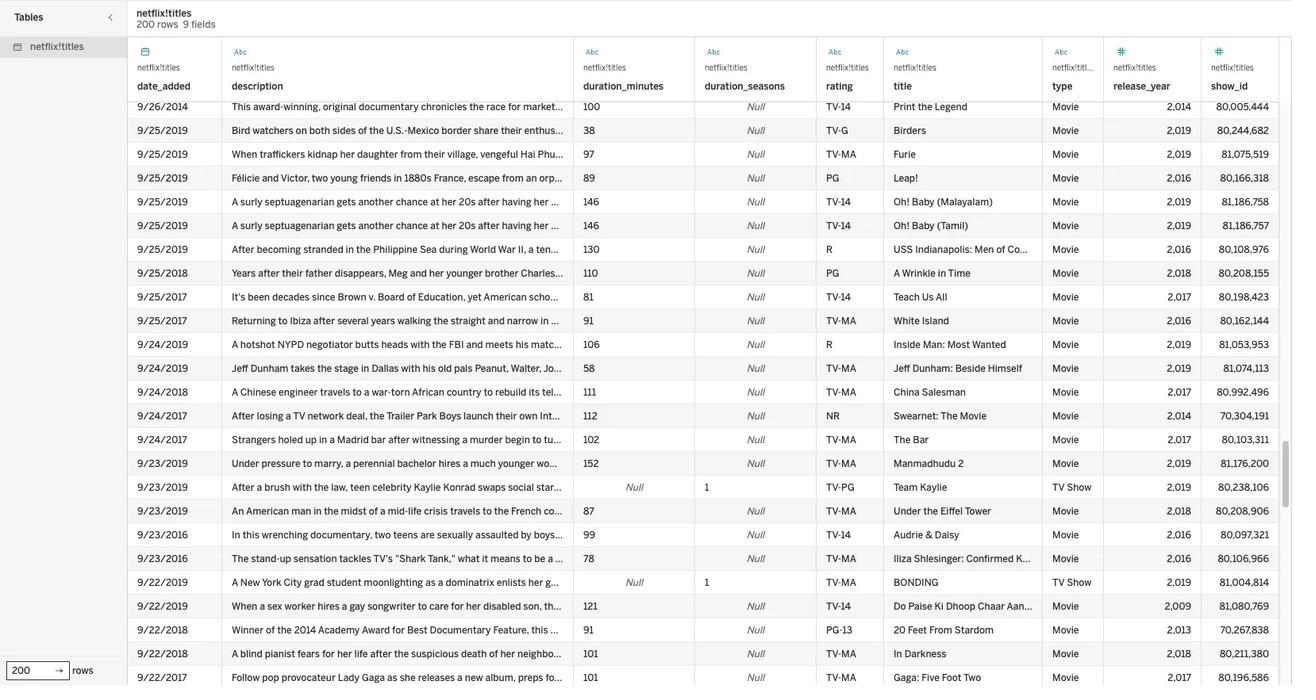 Task type: locate. For each thing, give the bounding box(es) containing it.
studio for oh! baby (tamil)
[[640, 221, 668, 232]]

for right "race"
[[508, 102, 521, 113]]

number image up release_year
[[1114, 44, 1130, 60]]

0 vertical spatial it's
[[232, 292, 246, 303]]

travels
[[320, 387, 350, 399], [450, 507, 480, 518]]

a left madrid
[[330, 435, 335, 446]]

1 horizontal spatial she
[[740, 340, 756, 351]]

0 horizontal spatial are
[[421, 530, 435, 541]]

8 row from the top
[[128, 262, 1280, 286]]

criminal down "back"
[[632, 340, 669, 351]]

netflix!titles
[[137, 8, 191, 19], [30, 41, 84, 52], [137, 64, 180, 73], [232, 64, 275, 73], [584, 64, 626, 73], [705, 64, 748, 73], [826, 64, 869, 73], [894, 64, 937, 73], [1053, 64, 1095, 73], [1114, 64, 1157, 73], [1212, 64, 1254, 73]]

1 tv show from the top
[[1053, 483, 1092, 494]]

to right 87
[[599, 507, 609, 518]]

indianapolis:
[[916, 245, 973, 256]]

tv- for under the eiffel tower
[[826, 507, 842, 518]]

81,074,113
[[1224, 364, 1269, 375]]

9/23/2019 for an american man in the midst of a mid-life crisis travels to the french countryside to find a new lease on life.
[[137, 507, 188, 518]]

1 vertical spatial pg
[[826, 268, 840, 279]]

1 vertical spatial rows
[[72, 666, 93, 677]]

pianist
[[265, 649, 295, 661]]

tv-14 for oh! baby (tamil)
[[826, 221, 851, 232]]

1 horizontal spatial kaylie
[[920, 483, 947, 494]]

9/25/2019 for leap!
[[137, 173, 188, 184]]

1 a surly septuagenarian gets another chance at her 20s after having her photo snapped at a studio that magically takes 50 years off her life. from the top
[[232, 197, 850, 208]]

1 vertical spatial under
[[894, 507, 921, 518]]

2,019 for 81,176,200
[[1167, 459, 1192, 470]]

9/22/2019 for a new york city grad student moonlighting as a dominatrix enlists her gay bff from high school to be her assistant.
[[137, 578, 188, 589]]

tv- for iliza shlesinger: confirmed kills
[[826, 554, 842, 565]]

team kaylie
[[894, 483, 947, 494]]

1 snapped from the top
[[580, 197, 618, 208]]

1 20s from the top
[[459, 197, 476, 208]]

19 tv- from the top
[[826, 673, 842, 684]]

in
[[607, 102, 615, 113], [394, 173, 402, 184], [694, 173, 702, 184], [346, 245, 354, 256], [938, 268, 946, 279], [541, 316, 549, 327], [669, 316, 678, 327], [562, 340, 570, 351], [361, 364, 369, 375], [319, 435, 327, 446], [689, 435, 698, 446], [314, 507, 322, 518], [835, 554, 843, 565]]

an
[[526, 173, 537, 184]]

tv-14 up pg-13
[[826, 602, 851, 613]]

0 horizontal spatial criminal
[[632, 340, 669, 351]]

releases
[[418, 673, 455, 684]]

9 tv- from the top
[[826, 387, 842, 399]]

row group containing 9/23/2019
[[128, 453, 1280, 686]]

1 r from the top
[[826, 245, 833, 256]]

another up philippine
[[358, 221, 394, 232]]

her down preserving
[[682, 149, 697, 160]]

studio for oh! baby (malayalam)
[[640, 197, 668, 208]]

1 vertical spatial magically
[[691, 221, 733, 232]]

row up some
[[128, 262, 1280, 286]]

by up lives
[[809, 530, 820, 541]]

in down an
[[232, 530, 240, 541]]

movie for print the legend
[[1053, 102, 1079, 113]]

that up dire
[[670, 221, 689, 232]]

0 horizontal spatial be
[[535, 554, 546, 565]]

0 vertical spatial but
[[636, 387, 651, 399]]

after for after losing a tv network deal, the trailer park boys launch their own internet series, but they soon confront personal and creative differences.
[[232, 411, 255, 422]]

1 vertical spatial photo
[[551, 221, 578, 232]]

of right winner
[[266, 626, 275, 637]]

0 vertical spatial 146
[[584, 197, 599, 208]]

1 when from the top
[[232, 149, 257, 160]]

1 9/24/2019 from the top
[[137, 340, 188, 351]]

ma down us
[[842, 578, 857, 589]]

after down escape
[[478, 197, 500, 208]]

pg down tv-g
[[826, 173, 840, 184]]

ma for furie
[[842, 149, 857, 160]]

0 horizontal spatial rows
[[72, 666, 93, 677]]

1 magically from the top
[[691, 197, 733, 208]]

1 vertical spatial school
[[629, 578, 658, 589]]

ma up leader.
[[842, 459, 857, 470]]

null for white island
[[747, 316, 765, 327]]

york
[[262, 578, 282, 589]]

14 down "lights." in the top right of the page
[[841, 197, 851, 208]]

a up halftime
[[633, 649, 638, 661]]

tv-ma for iliza shlesinger: confirmed kills
[[826, 554, 857, 565]]

when traffickers kidnap her daughter from their village, vengeful hai phuong returns to saigon – and her outlaw roots – to take down the abductors.
[[232, 149, 891, 160]]

magically
[[691, 197, 733, 208], [691, 221, 733, 232]]

0 vertical spatial american
[[484, 292, 527, 303]]

his left family
[[746, 459, 759, 470]]

2 horizontal spatial american
[[826, 364, 869, 375]]

heads
[[381, 340, 408, 351]]

it's been decades since brown v. board of education, yet american schools remain largely segregated. some leaders are working to change that.
[[232, 292, 871, 303]]

9/25/2017 for it's been decades since brown v. board of education, yet american schools remain largely segregated. some leaders are working to change that.
[[137, 292, 187, 303]]

down
[[799, 149, 823, 160]]

6 row from the top
[[128, 214, 1280, 238]]

7 ma from the top
[[842, 507, 857, 518]]

education,
[[418, 292, 466, 303]]

2 101 from the top
[[584, 673, 598, 684]]

award-
[[253, 102, 284, 113]]

6 14 from the top
[[841, 602, 851, 613]]

off up string
[[803, 221, 815, 232]]

0 vertical spatial city
[[792, 173, 810, 184]]

to left take
[[766, 149, 775, 160]]

1 9/25/2019 from the top
[[137, 125, 188, 137]]

13 tv- from the top
[[826, 507, 842, 518]]

0 vertical spatial life
[[408, 507, 422, 518]]

null for do paise ki dhoop chaar aane ki baarish
[[747, 602, 765, 613]]

magically for oh! baby (malayalam)
[[691, 197, 733, 208]]

2 row group from the top
[[128, 214, 1280, 453]]

0 horizontal spatial by
[[521, 530, 532, 541]]

to left "save"
[[708, 268, 717, 279]]

97
[[584, 149, 594, 160]]

ma for jeff dunham: beside himself
[[842, 364, 857, 375]]

movie for iliza shlesinger: confirmed kills
[[1053, 554, 1079, 565]]

2,019 for 81,004,814
[[1167, 578, 1192, 589]]

0 vertical spatial 20s
[[459, 197, 476, 208]]

20s down escape
[[459, 197, 476, 208]]

0 vertical spatial younger
[[446, 268, 483, 279]]

1 tv- from the top
[[826, 102, 841, 113]]

ma for china salesman
[[842, 387, 857, 399]]

row up paris,
[[128, 143, 1280, 167]]

lady
[[338, 673, 360, 684]]

3 tv- from the top
[[826, 149, 842, 160]]

on
[[296, 125, 307, 137], [659, 268, 670, 279], [565, 435, 577, 446], [684, 507, 696, 518]]

tv- for the bar
[[826, 435, 842, 446]]

row up middle
[[128, 453, 1280, 476]]

3 2,017 from the top
[[1168, 435, 1192, 446]]

row
[[128, 95, 1280, 119], [128, 119, 1280, 143], [128, 143, 1280, 167], [128, 167, 1280, 191], [128, 191, 1280, 214], [128, 214, 1280, 238], [128, 238, 1280, 262], [128, 262, 1280, 286], [128, 286, 1280, 310], [128, 310, 1280, 333], [128, 333, 1280, 357], [128, 357, 1280, 381], [128, 381, 1280, 405], [128, 405, 1280, 429], [128, 429, 1280, 453], [128, 453, 1280, 476], [128, 476, 1280, 500], [128, 500, 1280, 524], [128, 524, 1280, 548], [128, 548, 1280, 572], [128, 572, 1280, 595], [128, 595, 1280, 619], [128, 619, 1280, 643], [128, 643, 1280, 667], [128, 667, 1280, 686]]

and right physical
[[802, 673, 819, 684]]

1 2,017 from the top
[[1168, 292, 1192, 303]]

woman
[[537, 459, 569, 470], [556, 554, 588, 565]]

20 feet from stardom
[[894, 626, 994, 637]]

r for of
[[826, 245, 833, 256]]

at right "look"
[[625, 626, 634, 637]]

1 vertical spatial when
[[232, 602, 257, 613]]

11 tv- from the top
[[826, 459, 842, 470]]

1 row from the top
[[128, 95, 1280, 119]]

are up crowd.
[[749, 292, 764, 303]]

fun
[[743, 364, 758, 375]]

show for team kaylie
[[1067, 483, 1092, 494]]

80,198,423
[[1219, 292, 1269, 303]]

row containing 9/24/2018
[[128, 381, 1280, 405]]

that down dreams
[[670, 197, 689, 208]]

2 baby from the top
[[912, 221, 935, 232]]

provocateur
[[282, 673, 336, 684]]

french
[[511, 507, 542, 518]]

null for iliza shlesinger: confirmed kills
[[747, 554, 765, 565]]

0 vertical spatial show
[[1067, 483, 1092, 494]]

9/22/2018 for winner of the 2014 academy award for best documentary feature, this film takes a look at the world of backup vocalists and the legends they support.
[[137, 626, 188, 637]]

70,267,838
[[1221, 626, 1269, 637]]

80,097,321
[[1221, 530, 1269, 541]]

11 ma from the top
[[842, 673, 857, 684]]

1 vertical spatial gets
[[337, 221, 356, 232]]

0 vertical spatial baby
[[912, 197, 935, 208]]

6 2,019 from the top
[[1167, 364, 1192, 375]]

studio up faces
[[640, 221, 668, 232]]

takes down glittering
[[736, 197, 760, 208]]

rows text field
[[6, 662, 70, 681]]

16 tv- from the top
[[826, 578, 842, 589]]

0 vertical spatial are
[[749, 292, 764, 303]]

row group containing 9/25/2019
[[128, 214, 1280, 453]]

0 vertical spatial rows
[[157, 19, 178, 30]]

1 vertical spatial but
[[610, 411, 625, 422]]

14 for teach us all
[[841, 292, 851, 303]]

3 tv-14 from the top
[[826, 221, 851, 232]]

2 9/23/2019 from the top
[[137, 483, 188, 494]]

tv- for jeff dunham: beside himself
[[826, 364, 842, 375]]

6 tv-ma from the top
[[826, 459, 857, 470]]

2,016 left 80,097,321
[[1167, 530, 1192, 541]]

2,016 for 80,166,318
[[1167, 173, 1192, 184]]

1 2,016 from the top
[[1167, 173, 1192, 184]]

1 14 from the top
[[841, 102, 851, 113]]

daughter up super
[[579, 649, 619, 661]]

row down paris,
[[128, 191, 1280, 214]]

the left "race"
[[470, 102, 484, 113]]

1 another from the top
[[358, 197, 394, 208]]

2 vertical spatial they
[[842, 626, 862, 637]]

0 vertical spatial 9/24/2017
[[137, 411, 187, 422]]

string image
[[232, 44, 248, 60], [584, 44, 599, 60], [705, 44, 721, 60], [1053, 44, 1069, 60]]

ma up the differences.
[[842, 387, 857, 399]]

1 tv-ma from the top
[[826, 149, 857, 160]]

null up war
[[747, 626, 765, 637]]

1 vertical spatial 9/22/2018
[[137, 649, 188, 661]]

as up poke
[[728, 340, 738, 351]]

new left lease
[[638, 507, 656, 518]]

1 horizontal spatial be
[[672, 578, 683, 589]]

2 off from the top
[[803, 221, 815, 232]]

null for audrie & daisy
[[747, 530, 765, 541]]

having for oh! baby (malayalam)
[[502, 197, 532, 208]]

0 vertical spatial up
[[305, 435, 317, 446]]

to left marry,
[[303, 459, 312, 470]]

duration_seasons
[[705, 81, 785, 92]]

5 tv- from the top
[[826, 221, 841, 232]]

nr
[[826, 411, 840, 422]]

1 vertical spatial 9/24/2017
[[137, 435, 187, 446]]

2 2,014 from the top
[[1167, 411, 1192, 422]]

5 ma from the top
[[842, 435, 857, 446]]

9/22/2018
[[137, 626, 188, 637], [137, 649, 188, 661]]

9 tv-ma from the top
[[826, 578, 857, 589]]

1 vertical spatial 9/22/2019
[[137, 602, 188, 613]]

tv-ma for white island
[[826, 316, 857, 327]]

blind
[[240, 649, 263, 661]]

1 vertical spatial up
[[280, 554, 291, 565]]

oh! for oh! baby (malayalam)
[[894, 197, 910, 208]]

quest
[[680, 268, 705, 279]]

this left the film
[[531, 626, 548, 637]]

2 9/24/2017 from the top
[[137, 435, 187, 446]]

aane
[[1007, 602, 1030, 613]]

1 vertical spatial tv show
[[1053, 578, 1092, 589]]

5 9/25/2019 from the top
[[137, 221, 188, 232]]

row up the bond
[[128, 429, 1280, 453]]

of right men
[[997, 245, 1006, 256]]

1 vertical spatial younger
[[498, 459, 535, 470]]

1 vertical spatial off
[[803, 221, 815, 232]]

0 vertical spatial gay
[[546, 578, 561, 589]]

and left how
[[590, 554, 607, 565]]

1 vertical spatial it's
[[779, 316, 793, 327]]

0 horizontal spatial gay
[[350, 602, 365, 613]]

101 left bowl
[[584, 673, 598, 684]]

tv- for oh! baby (malayalam)
[[826, 197, 841, 208]]

1 vertical spatial 2,018
[[1167, 507, 1192, 518]]

ma for under the eiffel tower
[[842, 507, 857, 518]]

1 vertical spatial in
[[894, 649, 903, 661]]

7 tv- from the top
[[826, 316, 842, 327]]

tv
[[293, 411, 305, 422], [1053, 483, 1065, 494], [1053, 578, 1065, 589]]

1 horizontal spatial jeff
[[894, 364, 910, 375]]

null for china salesman
[[747, 387, 765, 399]]

1 2,014 from the top
[[1167, 102, 1192, 113]]

she left releases
[[400, 673, 416, 684]]

91 for london,
[[584, 316, 594, 327]]

ma
[[842, 149, 857, 160], [842, 316, 857, 327], [842, 364, 857, 375], [842, 387, 857, 399], [842, 435, 857, 446], [842, 459, 857, 470], [842, 507, 857, 518], [842, 554, 857, 565], [842, 578, 857, 589], [842, 649, 857, 661], [842, 673, 857, 684]]

string image
[[826, 44, 842, 60], [894, 44, 910, 60]]

6 ma from the top
[[842, 459, 857, 470]]

in up disappears,
[[346, 245, 354, 256]]

null up glittering
[[747, 149, 765, 160]]

chance
[[396, 197, 428, 208], [396, 221, 428, 232]]

and up the bond
[[700, 435, 717, 446]]

0 vertical spatial a surly septuagenarian gets another chance at her 20s after having her photo snapped at a studio that magically takes 50 years off her life.
[[232, 197, 850, 208]]

portrayal
[[744, 602, 785, 613]]

hai
[[521, 149, 536, 160]]

4 2,019 from the top
[[1167, 221, 1192, 232]]

under for under the eiffel tower
[[894, 507, 921, 518]]

1 ki from the left
[[935, 602, 944, 613]]

80,108,976
[[1219, 245, 1269, 256]]

9/24/2019 for a hotshot nypd negotiator butts heads with the fbi and meets his match in a meticulous criminal mastermind as she attempts to rob the federal reserve.
[[137, 340, 188, 351]]

80,106,966
[[1218, 554, 1269, 565]]

tv- for gaga: five foot two
[[826, 673, 842, 684]]

1 by from the left
[[521, 530, 532, 541]]

from right him
[[761, 268, 782, 279]]

and up him
[[755, 245, 772, 256]]

him
[[742, 268, 759, 279]]

1 9/22/2018 from the top
[[137, 626, 188, 637]]

ma down 13
[[842, 649, 857, 661]]

2
[[958, 459, 964, 470]]

1 for her
[[705, 578, 709, 589]]

rob
[[814, 340, 829, 351]]

2 ki from the left
[[1032, 602, 1041, 613]]

by left boys
[[521, 530, 532, 541]]

that for do paise ki dhoop chaar aane ki baarish
[[629, 602, 647, 613]]

null up attempts
[[747, 316, 765, 327]]

rebuild
[[495, 387, 527, 399]]

0 vertical spatial pg
[[826, 173, 840, 184]]

magically up lack
[[691, 221, 733, 232]]

r for federal
[[826, 340, 833, 351]]

life. for oh! baby (malayalam)
[[834, 197, 850, 208]]

1 101 from the top
[[584, 649, 598, 661]]

2 r from the top
[[826, 340, 833, 351]]

row containing 9/25/2018
[[128, 262, 1280, 286]]

string image up netflix!titles description
[[232, 44, 248, 60]]

1 horizontal spatial the
[[894, 435, 911, 446]]

2 14 from the top
[[841, 197, 851, 208]]

2 number image from the left
[[1212, 44, 1227, 60]]

2,019
[[1167, 125, 1192, 137], [1167, 149, 1192, 160], [1167, 197, 1192, 208], [1167, 221, 1192, 232], [1167, 340, 1192, 351], [1167, 364, 1192, 375], [1167, 459, 1192, 470], [1167, 483, 1192, 494], [1167, 578, 1192, 589]]

1 vertical spatial after
[[232, 411, 255, 422]]

the right paris,
[[732, 173, 746, 184]]

2 vertical spatial tv
[[1053, 578, 1065, 589]]

another down friends
[[358, 197, 394, 208]]

9/25/2019 for oh! baby (malayalam)
[[137, 197, 188, 208]]

2 snapped from the top
[[580, 221, 618, 232]]

6 9/25/2019 from the top
[[137, 245, 188, 256]]

uss indianapolis: men of courage movie
[[894, 245, 1079, 256]]

up for holed
[[305, 435, 317, 446]]

orphanage
[[539, 173, 587, 184]]

101 up super
[[584, 649, 598, 661]]

sets
[[668, 435, 687, 446]]

3 2,019 from the top
[[1167, 197, 1192, 208]]

12 row from the top
[[128, 357, 1280, 381]]

1 vertical spatial tv
[[1053, 483, 1065, 494]]

1 off from the top
[[803, 197, 815, 208]]

netflix!titles table element
[[0, 37, 127, 58]]

and up count
[[755, 411, 772, 422]]

1 vertical spatial snapped
[[580, 221, 618, 232]]

off for oh! baby (tamil)
[[803, 221, 815, 232]]

1 vertical spatial 91
[[584, 626, 594, 637]]

0 vertical spatial the
[[941, 411, 958, 422]]

14 tv- from the top
[[826, 530, 841, 541]]

accused
[[702, 649, 739, 661]]

0 vertical spatial snapped
[[580, 197, 618, 208]]

france,
[[434, 173, 466, 184]]

1 vertical spatial 9/25/2017
[[137, 316, 187, 327]]

takes up engineer
[[291, 364, 315, 375]]

telecommunications
[[542, 387, 634, 399]]

row down the bond
[[128, 476, 1280, 500]]

0 horizontal spatial younger
[[446, 268, 483, 279]]

row group
[[128, 0, 1280, 214], [128, 214, 1280, 453], [128, 453, 1280, 686]]

boys
[[534, 530, 555, 541]]

0 vertical spatial 91
[[584, 316, 594, 327]]

1 2,019 from the top
[[1167, 125, 1192, 137]]

0 vertical spatial 9/25/2017
[[137, 292, 187, 303]]

1 vertical spatial criminal
[[632, 340, 669, 351]]

hires up academy at the left
[[318, 602, 340, 613]]

14 for audrie & daisy
[[841, 530, 851, 541]]

11 tv-ma from the top
[[826, 673, 857, 684]]

2,014 left 70,304,191
[[1167, 411, 1192, 422]]

1 146 from the top
[[584, 197, 599, 208]]

ma down beautiful
[[842, 149, 857, 160]]

1 vertical spatial be
[[672, 578, 683, 589]]

2 vertical spatial the
[[232, 554, 249, 565]]

0 vertical spatial off
[[803, 197, 815, 208]]

null for oh! baby (malayalam)
[[747, 197, 765, 208]]

and right félicie
[[262, 173, 279, 184]]

2 tv-ma from the top
[[826, 316, 857, 327]]

2,016 left 80,166,318 at top right
[[1167, 173, 1192, 184]]

chance for oh! baby (malayalam)
[[396, 197, 428, 208]]

bubba
[[611, 364, 640, 375]]

sex
[[267, 602, 282, 613]]

7 tv-ma from the top
[[826, 507, 857, 518]]

0 horizontal spatial but
[[610, 411, 625, 422]]

r right string
[[826, 245, 833, 256]]

null for a wrinkle in time
[[747, 268, 765, 279]]

3 9/23/2019 from the top
[[137, 507, 188, 518]]

2,016 left 80,108,976
[[1167, 245, 1192, 256]]

9
[[183, 19, 189, 30]]

tv-14
[[826, 102, 851, 113], [826, 197, 851, 208], [826, 221, 851, 232], [826, 292, 851, 303], [826, 530, 851, 541], [826, 602, 851, 613]]

3 ma from the top
[[842, 364, 857, 375]]

new down death
[[465, 673, 483, 684]]

81,075,519
[[1222, 149, 1269, 160]]

bowl
[[607, 673, 629, 684]]

up down wrenching
[[280, 554, 291, 565]]

the for the bar
[[894, 435, 911, 446]]

row up finds
[[128, 357, 1280, 381]]

10 ma from the top
[[842, 649, 857, 661]]

fiancée,
[[628, 459, 662, 470]]

a left "look"
[[596, 626, 602, 637]]

in for in darkness
[[894, 649, 903, 661]]

another
[[358, 197, 394, 208], [358, 221, 394, 232]]

movie for a wrinkle in time
[[1053, 268, 1079, 279]]

her down "lights." in the top right of the page
[[817, 197, 832, 208]]

1 vertical spatial are
[[421, 530, 435, 541]]

4 9/25/2019 from the top
[[137, 197, 188, 208]]

81,004,814
[[1220, 578, 1269, 589]]

baby for (malayalam)
[[912, 197, 935, 208]]

2,019 for 81,186,758
[[1167, 197, 1192, 208]]

2,014 for 70,304,191
[[1167, 411, 1192, 422]]

0 vertical spatial 9/23/2016
[[137, 530, 188, 541]]

1 vertical spatial a surly septuagenarian gets another chance at her 20s after having her photo snapped at a studio that magically takes 50 years off her life.
[[232, 221, 850, 232]]

null for print the legend
[[747, 102, 765, 113]]

0 vertical spatial another
[[358, 197, 394, 208]]

netflix!titles row group
[[0, 37, 127, 58]]

2,019 for 81,074,113
[[1167, 364, 1192, 375]]

1 vertical spatial new
[[465, 673, 483, 684]]

when for when traffickers kidnap her daughter from their village, vengeful hai phuong returns to saigon – and her outlaw roots – to take down the abductors.
[[232, 149, 257, 160]]

most
[[948, 340, 970, 351]]

1 horizontal spatial string image
[[894, 44, 910, 60]]

1 horizontal spatial under
[[894, 507, 921, 518]]

1 vertical spatial 20s
[[459, 221, 476, 232]]

1 vertical spatial she
[[400, 673, 416, 684]]

6 tv- from the top
[[826, 292, 841, 303]]

butts
[[355, 340, 379, 351]]

3 2,018 from the top
[[1167, 649, 1192, 661]]

her down feature,
[[501, 649, 515, 661]]

1 vertical spatial chance
[[396, 221, 428, 232]]

1 horizontal spatial ki
[[1032, 602, 1041, 613]]

1
[[705, 483, 709, 494], [705, 578, 709, 589]]

0 vertical spatial studio
[[640, 197, 668, 208]]

tv-14 for do paise ki dhoop chaar aane ki baarish
[[826, 602, 851, 613]]

a right ii,
[[529, 245, 534, 256]]

ma for in darkness
[[842, 649, 857, 661]]

stage
[[334, 364, 359, 375]]

crew
[[607, 245, 628, 256]]

12 tv- from the top
[[826, 483, 842, 494]]

peanut,
[[475, 364, 509, 375]]

0 horizontal spatial life
[[354, 649, 368, 661]]

surly up becoming
[[240, 221, 263, 232]]

gets for oh! baby (tamil)
[[337, 221, 356, 232]]

pg-
[[826, 626, 843, 637]]

0 vertical spatial tv show
[[1053, 483, 1092, 494]]

best
[[407, 626, 428, 637]]

0 horizontal spatial in
[[232, 530, 240, 541]]

0 horizontal spatial two
[[312, 173, 328, 184]]

2 studio from the top
[[640, 221, 668, 232]]

4 2,017 from the top
[[1168, 673, 1192, 684]]

9/24/2019 for jeff dunham takes the stage in dallas with his old pals peanut, walter, josé jalapeño, bubba j and achmed to poke fun at himself and american culture.
[[137, 364, 188, 375]]

swaps
[[478, 483, 506, 494]]

20
[[894, 626, 906, 637]]

1 horizontal spatial it's
[[779, 316, 793, 327]]

number image
[[1114, 44, 1130, 60], [1212, 44, 1227, 60]]

2,017 for 80,103,311
[[1168, 435, 1192, 446]]

2 20s from the top
[[459, 221, 476, 232]]

1 horizontal spatial city
[[792, 173, 810, 184]]

2 9/23/2016 from the top
[[137, 554, 188, 565]]

her down félicie and victor, two young friends in 1880s france, escape from an orphanage to pursue their dreams in paris, the glittering city of lights. at the top of page
[[534, 197, 549, 208]]

null for oh! baby (tamil)
[[747, 221, 765, 232]]

much
[[471, 459, 496, 470]]

netflix!titles inside netflix!titles description
[[232, 64, 275, 73]]

81,186,757
[[1223, 221, 1269, 232]]

7 2,019 from the top
[[1167, 459, 1192, 470]]

jeff for jeff dunham: beside himself
[[894, 364, 910, 375]]

roots
[[731, 149, 755, 160]]

null for gaga: five foot two
[[747, 673, 765, 684]]

american up explosive
[[826, 364, 869, 375]]

1 vertical spatial 9/23/2019
[[137, 483, 188, 494]]

deal,
[[346, 411, 368, 422]]

1 vertical spatial r
[[826, 340, 833, 351]]

of right wave
[[735, 102, 744, 113]]

instead
[[654, 387, 687, 399]]

a for oh! baby (tamil)
[[232, 221, 238, 232]]

1 vertical spatial 1
[[705, 578, 709, 589]]

swearnet:
[[894, 411, 939, 422]]

its
[[529, 387, 540, 399]]

0 vertical spatial life.
[[834, 197, 850, 208]]

2,019 for 80,244,682
[[1167, 125, 1192, 137]]

4 14 from the top
[[841, 292, 851, 303]]

1 studio from the top
[[640, 197, 668, 208]]

island
[[922, 316, 949, 327]]

konrad
[[443, 483, 476, 494]]

photo for oh! baby (malayalam)
[[551, 197, 578, 208]]

50 for oh! baby (tamil)
[[762, 221, 774, 232]]

4 tv- from the top
[[826, 197, 841, 208]]

both
[[309, 125, 330, 137]]

1 vertical spatial septuagenarian
[[265, 221, 335, 232]]

1 91 from the top
[[584, 316, 594, 327]]

10 tv- from the top
[[826, 435, 842, 446]]

0 vertical spatial 101
[[584, 649, 598, 661]]

2 tv show from the top
[[1053, 578, 1092, 589]]

null right "save"
[[747, 268, 765, 279]]

146
[[584, 197, 599, 208], [584, 221, 599, 232]]

1 string image from the left
[[826, 44, 842, 60]]

bachelor
[[397, 459, 436, 470]]

holed
[[278, 435, 303, 446]]

to left saigon
[[610, 149, 619, 160]]

2 9/22/2019 from the top
[[137, 602, 188, 613]]

2 gets from the top
[[337, 221, 356, 232]]

pressure
[[262, 459, 301, 470]]

0 vertical spatial septuagenarian
[[265, 197, 335, 208]]

1 tv-14 from the top
[[826, 102, 851, 113]]

gay left bff
[[546, 578, 561, 589]]

1 vertical spatial 2,014
[[1167, 411, 1192, 422]]

10 tv-ma from the top
[[826, 649, 857, 661]]

fields
[[191, 19, 216, 30]]

tv-ma for in darkness
[[826, 649, 857, 661]]

midst
[[341, 507, 367, 518]]

years up string
[[777, 221, 801, 232]]

2 2,018 from the top
[[1167, 507, 1192, 518]]

1 vertical spatial 50
[[762, 221, 774, 232]]

91 for takes
[[584, 626, 594, 637]]

returns
[[575, 149, 607, 160]]

a hotshot nypd negotiator butts heads with the fbi and meets his match in a meticulous criminal mastermind as she attempts to rob the federal reserve.
[[232, 340, 921, 351]]

80,211,380
[[1220, 649, 1269, 661]]

1 vertical spatial travels
[[450, 507, 480, 518]]

17 tv- from the top
[[826, 602, 841, 613]]

0 vertical spatial years
[[777, 197, 801, 208]]



Task type: describe. For each thing, give the bounding box(es) containing it.
rows inside netflix!titles 200 rows  9 fields
[[157, 19, 178, 30]]

darkness
[[905, 649, 947, 661]]

23 row from the top
[[128, 619, 1280, 643]]

london,
[[551, 316, 587, 327]]

audrie & daisy
[[894, 530, 960, 541]]

21 row from the top
[[128, 572, 1280, 595]]

80,238,106
[[1219, 483, 1269, 494]]

a left murder
[[462, 435, 468, 446]]

teen
[[350, 483, 370, 494]]

9/25/2017 for returning to ibiza after several years walking the straight and narrow in london, connor falls back in with a criminal crowd. it's like he never left.
[[137, 316, 187, 327]]

meticulous
[[580, 340, 630, 351]]

j
[[642, 364, 647, 375]]

in left us
[[835, 554, 843, 565]]

and down printing,
[[643, 125, 660, 137]]

at down france,
[[430, 197, 439, 208]]

19 row from the top
[[128, 524, 1280, 548]]

back
[[646, 316, 667, 327]]

of right heart
[[828, 268, 837, 279]]

plan
[[839, 459, 859, 470]]

eiffel
[[941, 507, 963, 518]]

1 – from the left
[[654, 149, 661, 160]]

as right other
[[629, 435, 639, 446]]

tv-g
[[826, 125, 849, 137]]

1 horizontal spatial hires
[[439, 459, 461, 470]]

9 row from the top
[[128, 286, 1280, 310]]

for right plan
[[861, 459, 874, 470]]

off for oh! baby (malayalam)
[[803, 197, 815, 208]]

some
[[712, 125, 737, 137]]

1 vertical spatial daughter
[[579, 649, 619, 661]]

tv- for in darkness
[[826, 649, 842, 661]]

iliza
[[894, 554, 912, 565]]

remain
[[566, 292, 597, 303]]

backup
[[692, 626, 725, 637]]

explosive
[[821, 387, 862, 399]]

the left next
[[672, 102, 687, 113]]

after down the award
[[370, 649, 392, 661]]

surly for oh! baby (malayalam)
[[240, 197, 263, 208]]

chance for oh! baby (tamil)
[[396, 221, 428, 232]]

netflix!titles show_id
[[1212, 64, 1254, 92]]

jeff for jeff dunham takes the stage in dallas with his old pals peanut, walter, josé jalapeño, bubba j and achmed to poke fun at himself and american culture.
[[232, 364, 248, 375]]

gets for oh! baby (malayalam)
[[337, 197, 356, 208]]

his left old
[[423, 364, 436, 375]]

to left poke
[[707, 364, 717, 375]]

their right share
[[501, 125, 522, 137]]

snapped for oh! baby (malayalam)
[[580, 197, 618, 208]]

0 vertical spatial woman
[[537, 459, 569, 470]]

differences.
[[812, 411, 864, 422]]

vengeful
[[480, 149, 518, 160]]

market
[[523, 102, 555, 113]]

2 vertical spatial years
[[371, 316, 395, 327]]

24 row from the top
[[128, 643, 1280, 667]]

félicie and victor, two young friends in 1880s france, escape from an orphanage to pursue their dreams in paris, the glittering city of lights.
[[232, 173, 854, 184]]

1 horizontal spatial younger
[[498, 459, 535, 470]]

tv- for audrie & daisy
[[826, 530, 841, 541]]

1 string image from the left
[[232, 44, 248, 60]]

a right releases
[[457, 673, 463, 684]]

netflix!titles up show_id
[[1212, 64, 1254, 73]]

0 horizontal spatial new
[[465, 673, 483, 684]]

20 row from the top
[[128, 548, 1280, 572]]

"shark
[[395, 554, 426, 565]]

tenacious
[[536, 245, 580, 256]]

1 horizontal spatial travels
[[450, 507, 480, 518]]

a surly septuagenarian gets another chance at her 20s after having her photo snapped at a studio that magically takes 50 years off her life. for oh! baby (tamil)
[[232, 221, 850, 232]]

their down mexico
[[424, 149, 445, 160]]

care
[[430, 602, 449, 613]]

16 row from the top
[[128, 453, 1280, 476]]

2,016 for 80,108,976
[[1167, 245, 1192, 256]]

as right gaga
[[387, 673, 398, 684]]

a left war-
[[364, 387, 370, 399]]

netflix!titles up rating
[[826, 64, 869, 73]]

with right dallas
[[401, 364, 420, 375]]

magically for oh! baby (tamil)
[[691, 221, 733, 232]]

9/25/2019 for furie
[[137, 149, 188, 160]]

student
[[327, 578, 362, 589]]

in down network
[[319, 435, 327, 446]]

tv's
[[373, 554, 393, 565]]

1 horizontal spatial criminal
[[709, 316, 745, 327]]

with right the bond
[[725, 459, 744, 470]]

of right world
[[681, 626, 690, 637]]

the left the midst
[[324, 507, 339, 518]]

as right 152
[[600, 459, 610, 470]]

5 row from the top
[[128, 191, 1280, 214]]

race
[[487, 102, 506, 113]]

and right online
[[747, 530, 764, 541]]

7 row from the top
[[128, 238, 1280, 262]]

a left much
[[463, 459, 468, 470]]

china salesman
[[894, 387, 966, 399]]

of left love
[[787, 602, 796, 613]]

1 vertical spatial this
[[531, 626, 548, 637]]

to right how
[[630, 554, 639, 565]]

ma for the bar
[[842, 435, 857, 446]]

in right the narrow
[[541, 316, 549, 327]]

tv- for furie
[[826, 149, 842, 160]]

movie for china salesman
[[1053, 387, 1079, 399]]

tv show for team kaylie
[[1053, 483, 1092, 494]]

80,162,144
[[1221, 316, 1269, 327]]

to left rebuild
[[484, 387, 493, 399]]

her left the bond
[[682, 459, 697, 470]]

a right marry,
[[346, 459, 351, 470]]

a left sex
[[260, 602, 265, 613]]

0 horizontal spatial they
[[557, 530, 577, 541]]

decades
[[272, 292, 310, 303]]

a down tank,"
[[438, 578, 443, 589]]

family.
[[838, 602, 868, 613]]

tv- for do paise ki dhoop chaar aane ki baarish
[[826, 602, 841, 613]]

the down humiliated at the bottom
[[684, 554, 699, 565]]

their down saigon
[[635, 173, 656, 184]]

release_year
[[1114, 81, 1171, 92]]

her up education,
[[429, 268, 444, 279]]

2 kaylie from the left
[[920, 483, 947, 494]]

in right man
[[314, 507, 322, 518]]

tv- for manmadhudu 2
[[826, 459, 842, 470]]

lawless
[[701, 554, 734, 565]]

pg-13
[[826, 626, 853, 637]]

father
[[305, 268, 333, 279]]

world's
[[767, 125, 799, 137]]

null for jeff dunham: beside himself
[[747, 364, 765, 375]]

this award-winning, original documentary chronicles the race for market leadership in 3d printing, the next wave of technological evolution.
[[232, 102, 853, 113]]

with right deal
[[663, 554, 682, 565]]

and up crimes.
[[769, 626, 786, 637]]

9/23/2019 for after a brush with the law, teen celebrity kaylie konrad swaps social stardom for court-ordered chaos as a middle school wilderness club leader.
[[137, 483, 188, 494]]

netflix!titles inside row group
[[30, 41, 84, 52]]

22 row from the top
[[128, 595, 1280, 619]]

as up 'care'
[[425, 578, 436, 589]]

2,018 for 2,016
[[1167, 507, 1192, 518]]

movie for under the eiffel tower
[[1053, 507, 1079, 518]]

and up the meets
[[488, 316, 505, 327]]

0 vertical spatial they
[[627, 411, 647, 422]]

inside man: most wanted
[[894, 340, 1006, 351]]

under the eiffel tower
[[894, 507, 992, 518]]

tv- for birders
[[826, 125, 842, 137]]

2 vertical spatial life.
[[698, 507, 714, 518]]

the right print
[[918, 102, 933, 113]]

winner of the 2014 academy award for best documentary feature, this film takes a look at the world of backup vocalists and the legends they support.
[[232, 626, 902, 637]]

their up decades
[[282, 268, 303, 279]]

2 – from the left
[[757, 149, 763, 160]]

audrie
[[894, 530, 924, 541]]

brown
[[338, 292, 366, 303]]

0 horizontal spatial daughter
[[357, 149, 398, 160]]

1 horizontal spatial life
[[408, 507, 422, 518]]

on up segregated.
[[659, 268, 670, 279]]

septuagenarian for oh! baby (malayalam)
[[265, 197, 335, 208]]

2 string image from the left
[[894, 44, 910, 60]]

0 horizontal spatial travels
[[320, 387, 350, 399]]

bond
[[699, 459, 722, 470]]

share
[[474, 125, 499, 137]]

dire
[[664, 245, 682, 256]]

and right love
[[819, 602, 836, 613]]

18 row from the top
[[128, 500, 1280, 524]]

new
[[240, 578, 260, 589]]

2 row from the top
[[128, 119, 1280, 143]]

0 horizontal spatial she
[[400, 673, 416, 684]]

2,017 for 80,196,586
[[1168, 673, 1192, 684]]

their left own at the bottom left of page
[[496, 411, 517, 422]]

another for oh! baby (tamil)
[[358, 221, 394, 232]]

view data table grid
[[128, 0, 1292, 686]]

the up disappears,
[[356, 245, 371, 256]]

after for after becoming stranded in the philippine sea during world war ii, a tenacious navy crew faces a dire lack of supplies and a string of shark attacks.
[[232, 245, 255, 256]]

tv for after a brush with the law, teen celebrity kaylie konrad swaps social stardom for court-ordered chaos as a middle school wilderness club leader.
[[1053, 483, 1065, 494]]

9/23/2016 for the stand-up sensation tackles tv's "shark tank," what it means to be a woman and how to deal with the lawless party goblin that lives in us all.
[[137, 554, 188, 565]]

9/23/2016 for in this wrenching documentary, two teens are sexually assaulted by boys they considered friends, humiliated online and harassed by their communities.
[[137, 530, 188, 541]]

81,053,953
[[1220, 340, 1269, 351]]

her left super
[[561, 673, 576, 684]]

from
[[930, 626, 953, 637]]

print the legend
[[894, 102, 968, 113]]

and right j
[[649, 364, 666, 375]]

2 vertical spatial but
[[665, 459, 680, 470]]

that left lives
[[792, 554, 810, 565]]

tv-ma for bonding
[[826, 578, 857, 589]]

0 vertical spatial be
[[535, 554, 546, 565]]

to left rob
[[802, 340, 811, 351]]

wilderness
[[770, 483, 818, 494]]

1 vertical spatial gay
[[350, 602, 365, 613]]

9/24/2018
[[137, 387, 188, 399]]

snapped for oh! baby (tamil)
[[580, 221, 618, 232]]

1 horizontal spatial gay
[[546, 578, 561, 589]]

after right the bar
[[388, 435, 410, 446]]

man
[[291, 507, 311, 518]]

netflix!titles up duration_seasons
[[705, 64, 748, 73]]

complex
[[704, 602, 742, 613]]

1 vertical spatial life
[[354, 649, 368, 661]]

11 row from the top
[[128, 333, 1280, 357]]

dominatrix
[[446, 578, 494, 589]]

0 horizontal spatial city
[[284, 578, 302, 589]]

the left 2014
[[277, 626, 292, 637]]

josé
[[544, 364, 564, 375]]

to left act
[[572, 459, 581, 470]]

netflix!titles up type
[[1053, 64, 1095, 73]]

to right means
[[523, 554, 532, 565]]

after up world
[[478, 221, 500, 232]]

ma for white island
[[842, 316, 857, 327]]

2,014 for 80,005,444
[[1167, 102, 1192, 113]]

netflix!titles inside netflix!titles date_added
[[137, 64, 180, 73]]

0 vertical spatial tv
[[293, 411, 305, 422]]

that for oh! baby (tamil)
[[670, 221, 689, 232]]

torn
[[391, 387, 410, 399]]

87
[[584, 507, 594, 518]]

himself
[[772, 364, 805, 375]]

row group containing 9/26/2014
[[128, 0, 1280, 214]]

other
[[603, 435, 627, 446]]

80,005,444
[[1217, 102, 1269, 113]]

movie for oh! baby (tamil)
[[1053, 221, 1079, 232]]

another for oh! baby (malayalam)
[[358, 197, 394, 208]]

shark
[[822, 245, 847, 256]]

1 kaylie from the left
[[414, 483, 441, 494]]

shlesinger:
[[914, 554, 964, 565]]

harassed
[[766, 530, 807, 541]]

manmadhudu 2
[[894, 459, 964, 470]]

paise
[[909, 602, 933, 613]]

row containing 9/22/2017
[[128, 667, 1280, 686]]

0 vertical spatial school
[[738, 483, 767, 494]]

a for oh! baby (malayalam)
[[232, 197, 238, 208]]

2,019 for 81,053,953
[[1167, 340, 1192, 351]]

2,016 for 80,106,966
[[1167, 554, 1192, 565]]

a for in darkness
[[232, 649, 238, 661]]

the left world's at the right
[[750, 125, 765, 137]]

121
[[584, 602, 598, 613]]

in left paris,
[[694, 173, 702, 184]]

null down fiancée,
[[625, 483, 643, 494]]

1 horizontal spatial two
[[375, 530, 391, 541]]

form
[[650, 602, 671, 613]]

academy
[[318, 626, 360, 637]]

10 row from the top
[[128, 310, 1280, 333]]

1 horizontal spatial are
[[749, 292, 764, 303]]

sea
[[420, 245, 437, 256]]

movie for white island
[[1053, 316, 1079, 327]]

takes up supplies at the top
[[736, 221, 760, 232]]

a left 106
[[573, 340, 578, 351]]

chaos
[[656, 483, 683, 494]]

and right show,
[[698, 673, 715, 684]]

1 number image from the left
[[1114, 44, 1130, 60]]

tv-ma for gaga: five foot two
[[826, 673, 857, 684]]

federal
[[848, 340, 881, 351]]

a down some
[[701, 316, 707, 327]]

null up him
[[747, 245, 765, 256]]

a down boys
[[548, 554, 553, 565]]

confronts
[[717, 673, 761, 684]]

and right fbi
[[466, 340, 483, 351]]

movie for oh! baby (malayalam)
[[1053, 197, 1079, 208]]

17 row from the top
[[128, 476, 1280, 500]]

attacks.
[[849, 245, 885, 256]]

a for inside man: most wanted
[[232, 340, 238, 351]]

3d
[[617, 102, 630, 113]]

2 vertical spatial american
[[246, 507, 289, 518]]

null for furie
[[747, 149, 765, 160]]

two
[[964, 673, 982, 684]]

15 row from the top
[[128, 429, 1280, 453]]

communities.
[[845, 530, 906, 541]]

2 vertical spatial pg
[[842, 483, 855, 494]]

netflix!titles inside netflix!titles 200 rows  9 fields
[[137, 8, 191, 19]]

of left shark
[[811, 245, 819, 256]]

2 by from the left
[[809, 530, 820, 541]]

1 vertical spatial hires
[[318, 602, 340, 613]]

when for when a sex worker hires a gay songwriter to care for her disabled son, the ensuing bonds that form offer a complex portrayal of love and family.
[[232, 602, 257, 613]]

tv for a new york city grad student moonlighting as a dominatrix enlists her gay bff from high school to be her assistant.
[[1053, 578, 1065, 589]]

2,019 for 81,075,519
[[1167, 149, 1192, 160]]

creative
[[774, 411, 810, 422]]

and up dreams
[[663, 149, 680, 160]]

null down how
[[625, 578, 643, 589]]

0 vertical spatial this
[[243, 530, 259, 541]]

after right ibiza
[[313, 316, 335, 327]]

movie for in darkness
[[1053, 649, 1079, 661]]

type
[[1053, 81, 1073, 92]]

after for after a brush with the law, teen celebrity kaylie konrad swaps social stardom for court-ordered chaos as a middle school wilderness club leader.
[[232, 483, 255, 494]]

14 row from the top
[[128, 405, 1280, 429]]

1 vertical spatial woman
[[556, 554, 588, 565]]

3 row from the top
[[128, 143, 1280, 167]]

80,992,496
[[1217, 387, 1269, 399]]

show_id
[[1212, 81, 1248, 92]]

14 for oh! baby (tamil)
[[841, 221, 851, 232]]

the right down on the right top of page
[[825, 149, 840, 160]]

row containing 9/26/2014
[[128, 95, 1280, 119]]

a surly septuagenarian gets another chance at her 20s after having her photo snapped at a studio that magically takes 50 years off her life. for oh! baby (malayalam)
[[232, 197, 850, 208]]

movie for swearnet: the movie
[[1053, 411, 1079, 422]]

that for oh! baby (malayalam)
[[670, 197, 689, 208]]

in left time
[[938, 268, 946, 279]]

9/23/2019 for under pressure to marry, a perennial bachelor hires a much younger woman to act as his fiancée, but her bond with his family throws his plan for a loop.
[[137, 459, 188, 470]]

netflix!titles title
[[894, 64, 937, 92]]

to left 'care'
[[418, 602, 427, 613]]

the for the stand-up sensation tackles tv's "shark tank," what it means to be a woman and how to deal with the lawless party goblin that lives in us all.
[[232, 554, 249, 565]]

2 horizontal spatial they
[[842, 626, 862, 637]]

of right death
[[489, 649, 498, 661]]

moonlighting
[[364, 578, 423, 589]]

2,017 for 80,992,496
[[1168, 387, 1192, 399]]

negotiator
[[306, 340, 353, 351]]

the up assaulted
[[494, 507, 509, 518]]

a left brush
[[257, 483, 262, 494]]

baby for (tamil)
[[912, 221, 935, 232]]

0 vertical spatial she
[[740, 340, 756, 351]]

chronicles
[[421, 102, 467, 113]]

show for bonding
[[1067, 578, 1092, 589]]

38
[[584, 125, 595, 137]]

war
[[753, 649, 769, 661]]

up for stand-
[[280, 554, 291, 565]]

date image
[[137, 44, 153, 60]]

from right bff
[[583, 578, 605, 589]]

tv- for china salesman
[[826, 387, 842, 399]]

her down sides
[[340, 149, 355, 160]]

4 row from the top
[[128, 167, 1280, 191]]

9/24/2017 for strangers holed up in a madrid bar after witnessing a murder begin to turn on each other as panic sets in and the body count rises.
[[137, 435, 187, 446]]

a down pursue
[[632, 197, 637, 208]]

salesman
[[922, 387, 966, 399]]

2,016 for 80,162,144
[[1167, 316, 1192, 327]]

1 horizontal spatial new
[[638, 507, 656, 518]]

a down student
[[342, 602, 347, 613]]

winning,
[[284, 102, 321, 113]]

string image for duration_minutes
[[584, 44, 599, 60]]

146 for oh! baby (tamil)
[[584, 221, 599, 232]]

offer
[[674, 602, 694, 613]]

102
[[584, 435, 600, 446]]

movie for the bar
[[1053, 435, 1079, 446]]

for right 'care'
[[451, 602, 464, 613]]

years for oh! baby (tamil)
[[777, 221, 801, 232]]

1 horizontal spatial american
[[484, 292, 527, 303]]

his left plan
[[824, 459, 837, 470]]

tv-ma for china salesman
[[826, 387, 857, 399]]

tv show for bonding
[[1053, 578, 1092, 589]]

the up crimes.
[[788, 626, 803, 637]]

1 for middle
[[705, 483, 709, 494]]

septuagenarian for oh! baby (tamil)
[[265, 221, 335, 232]]

after a brush with the law, teen celebrity kaylie konrad swaps social stardom for court-ordered chaos as a middle school wilderness club leader.
[[232, 483, 871, 494]]

chaar
[[978, 602, 1005, 613]]

movie for jeff dunham: beside himself
[[1053, 364, 1079, 375]]

court-
[[591, 483, 619, 494]]



Task type: vqa. For each thing, say whether or not it's contained in the screenshot.


